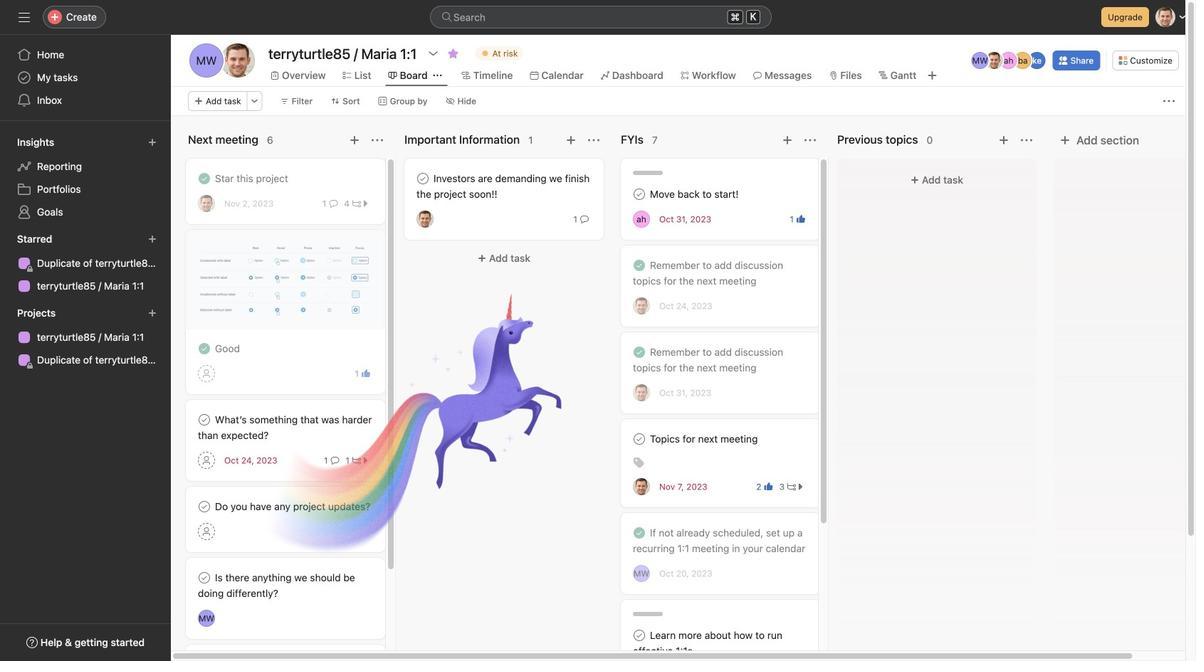 Task type: describe. For each thing, give the bounding box(es) containing it.
remove from starred image
[[448, 48, 459, 59]]

1 vertical spatial completed image
[[631, 525, 648, 542]]

1 horizontal spatial 1 like. you liked this task image
[[797, 215, 805, 224]]

new project or portfolio image
[[148, 309, 157, 318]]

starred element
[[0, 226, 171, 301]]

0 horizontal spatial completed image
[[196, 340, 213, 358]]

more section actions image for first add task icon from the right
[[1021, 135, 1033, 146]]

add tab image
[[927, 70, 938, 81]]

add items to starred image
[[148, 235, 157, 244]]

projects element
[[0, 301, 171, 375]]

0 vertical spatial completed image
[[196, 170, 213, 187]]

more section actions image for second add task icon from the left
[[588, 135, 600, 146]]

2 likes. you liked this task image
[[765, 483, 773, 491]]

3 add task image from the left
[[998, 135, 1010, 146]]



Task type: locate. For each thing, give the bounding box(es) containing it.
0 vertical spatial 1 like. you liked this task image
[[797, 215, 805, 224]]

0 horizontal spatial more actions image
[[250, 97, 259, 105]]

1 vertical spatial mark complete checkbox
[[196, 499, 213, 516]]

1 vertical spatial completed image
[[631, 257, 648, 274]]

2 more section actions image from the left
[[1021, 135, 1033, 146]]

completed image
[[196, 170, 213, 187], [631, 257, 648, 274], [631, 344, 648, 361]]

None field
[[430, 6, 772, 28]]

1 more section actions image from the left
[[805, 135, 816, 146]]

0 vertical spatial toggle assignee popover image
[[198, 195, 215, 212]]

more section actions image
[[372, 135, 383, 146], [588, 135, 600, 146]]

mark complete image
[[196, 499, 213, 516], [196, 570, 213, 587]]

1 horizontal spatial add task image
[[565, 135, 577, 146]]

show options image
[[428, 48, 439, 59]]

1 horizontal spatial completed image
[[631, 525, 648, 542]]

0 horizontal spatial toggle assignee popover image
[[198, 195, 215, 212]]

0 vertical spatial mark complete checkbox
[[631, 186, 648, 203]]

Search tasks, projects, and more text field
[[430, 6, 772, 28]]

Completed checkbox
[[196, 170, 213, 187], [631, 257, 648, 274], [196, 340, 213, 358], [631, 525, 648, 542]]

add task image
[[349, 135, 360, 146], [565, 135, 577, 146], [998, 135, 1010, 146]]

1 horizontal spatial more section actions image
[[588, 135, 600, 146]]

1 horizontal spatial toggle assignee popover image
[[633, 565, 650, 583]]

1 comment image
[[580, 215, 589, 224]]

Mark complete checkbox
[[414, 170, 432, 187], [196, 412, 213, 429], [631, 431, 648, 448], [196, 570, 213, 587], [631, 627, 648, 645]]

hide sidebar image
[[19, 11, 30, 23]]

1 more section actions image from the left
[[372, 135, 383, 146]]

toggle assignee popover image
[[417, 211, 434, 228], [633, 211, 650, 228], [633, 298, 650, 315], [633, 385, 650, 402], [633, 479, 650, 496], [198, 610, 215, 627]]

completed image
[[196, 340, 213, 358], [631, 525, 648, 542]]

new insights image
[[148, 138, 157, 147]]

more actions image
[[1164, 95, 1175, 107], [250, 97, 259, 105]]

1 comment image
[[329, 199, 338, 208], [331, 457, 339, 465]]

1 vertical spatial mark complete image
[[196, 570, 213, 587]]

insights element
[[0, 130, 171, 226]]

None text field
[[265, 41, 421, 66]]

1 vertical spatial toggle assignee popover image
[[633, 565, 650, 583]]

1 vertical spatial 1 comment image
[[331, 457, 339, 465]]

1 horizontal spatial more actions image
[[1164, 95, 1175, 107]]

1 like. you liked this task image
[[797, 215, 805, 224], [362, 370, 370, 378]]

more section actions image
[[805, 135, 816, 146], [1021, 135, 1033, 146]]

0 horizontal spatial add task image
[[349, 135, 360, 146]]

1 horizontal spatial more section actions image
[[1021, 135, 1033, 146]]

2 add task image from the left
[[565, 135, 577, 146]]

0 horizontal spatial mark complete checkbox
[[196, 499, 213, 516]]

global element
[[0, 35, 171, 120]]

2 vertical spatial completed image
[[631, 344, 648, 361]]

more section actions image for 1st add task icon from the left
[[372, 135, 383, 146]]

Mark complete checkbox
[[631, 186, 648, 203], [196, 499, 213, 516]]

0 vertical spatial completed image
[[196, 340, 213, 358]]

2 horizontal spatial add task image
[[998, 135, 1010, 146]]

0 vertical spatial 1 comment image
[[329, 199, 338, 208]]

2 mark complete image from the top
[[196, 570, 213, 587]]

1 add task image from the left
[[349, 135, 360, 146]]

0 horizontal spatial more section actions image
[[372, 135, 383, 146]]

mark complete image
[[414, 170, 432, 187], [631, 186, 648, 203], [196, 412, 213, 429], [631, 431, 648, 448], [631, 627, 648, 645]]

0 horizontal spatial 1 like. you liked this task image
[[362, 370, 370, 378]]

2 more section actions image from the left
[[588, 135, 600, 146]]

0 horizontal spatial more section actions image
[[805, 135, 816, 146]]

tab actions image
[[433, 71, 442, 80]]

1 horizontal spatial mark complete checkbox
[[631, 186, 648, 203]]

Completed checkbox
[[631, 344, 648, 361]]

1 mark complete image from the top
[[196, 499, 213, 516]]

toggle assignee popover image
[[198, 195, 215, 212], [633, 565, 650, 583]]

add task image
[[782, 135, 793, 146]]

more section actions image for add task image
[[805, 135, 816, 146]]

0 vertical spatial mark complete image
[[196, 499, 213, 516]]

1 vertical spatial 1 like. you liked this task image
[[362, 370, 370, 378]]



Task type: vqa. For each thing, say whether or not it's contained in the screenshot.
More section actions icon's Add task image
yes



